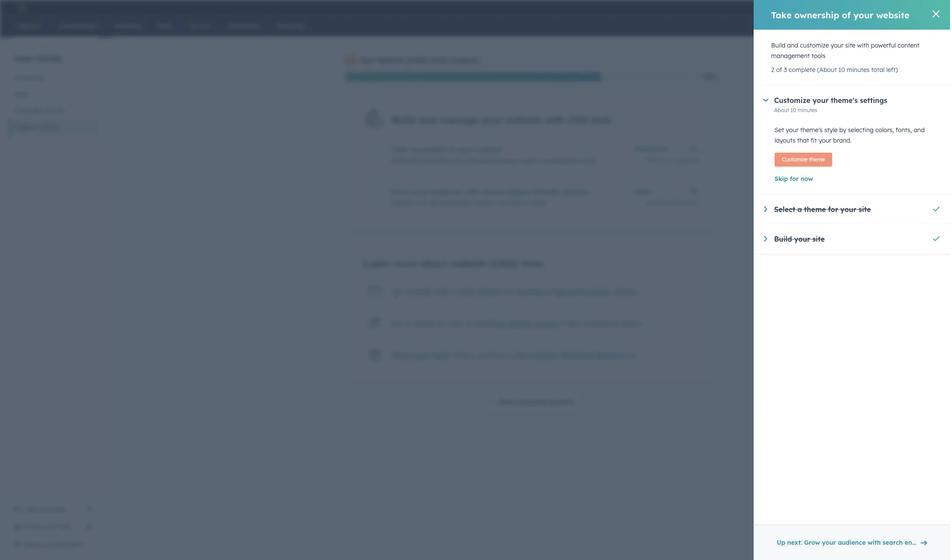 Task type: locate. For each thing, give the bounding box(es) containing it.
[object object] complete progress bar up about 10 minutes left
[[634, 148, 668, 151]]

up next: grow your audience with search engine-friendly button
[[772, 535, 951, 552]]

sales button
[[9, 86, 98, 103]]

1 vertical spatial engine-
[[905, 539, 929, 547]]

site down take ownership of your website 'button'
[[466, 157, 476, 165]]

user guide views element
[[9, 38, 98, 136]]

brand.
[[834, 137, 852, 145]]

powerful
[[872, 41, 897, 49], [492, 157, 517, 165]]

0 vertical spatial grow
[[392, 188, 410, 196]]

0 vertical spatial ownership
[[795, 9, 840, 20]]

0 horizontal spatial take
[[392, 145, 408, 154]]

tools inside take ownership of your website build and customize your site with powerful content management tools
[[583, 157, 597, 165]]

0 vertical spatial on
[[503, 288, 511, 296]]

build your site
[[775, 235, 825, 244]]

0 horizontal spatial in
[[507, 351, 513, 360]]

website right the "performing"
[[612, 288, 638, 296]]

10 inside customize your theme's settings about 10 minutes
[[791, 107, 797, 114]]

0 horizontal spatial powerful
[[492, 157, 517, 165]]

website down build and manage your website with cms hub
[[476, 145, 503, 154]]

ownership for take ownership of your website
[[795, 9, 840, 20]]

customize up skip for now
[[783, 156, 808, 163]]

0 horizontal spatial friendly
[[534, 188, 561, 196]]

take for take ownership of your website
[[772, 9, 792, 20]]

friendly inside grow your audience with search engine-friendly content publish your site and attract visitors with your content
[[534, 188, 561, 196]]

for left now
[[791, 175, 799, 183]]

website left pages
[[507, 320, 534, 328]]

layouts
[[775, 137, 796, 145]]

website
[[877, 9, 910, 20], [506, 114, 542, 126], [476, 145, 503, 154], [451, 258, 488, 270], [612, 288, 638, 296], [507, 320, 534, 328]]

music
[[911, 3, 926, 10]]

1 horizontal spatial ownership
[[795, 9, 840, 20]]

[object object] complete progress bar up 'about 16 minutes left'
[[634, 190, 651, 193]]

10 up 16
[[663, 157, 669, 164]]

ownership inside take ownership of your website build and customize your site with powerful content management tools
[[411, 145, 447, 154]]

link opens in a new window image inside need some help? find a partner in the hubspot solutions directory link
[[630, 354, 636, 360]]

take ownership of your website
[[772, 9, 910, 20]]

minutes up the that
[[798, 107, 818, 114]]

0 horizontal spatial grow
[[392, 188, 410, 196]]

2 horizontal spatial of
[[843, 9, 851, 20]]

website right settings image at the right top of page
[[877, 9, 910, 20]]

minutes down "66%"
[[670, 157, 690, 164]]

0 vertical spatial engine-
[[507, 188, 534, 196]]

0 vertical spatial get
[[392, 288, 404, 296]]

66%
[[689, 146, 699, 152]]

site inside build and customize your site with powerful content management tools
[[846, 41, 856, 49]]

build your site button
[[765, 235, 825, 244]]

your inside customize your theme's settings about 10 minutes
[[813, 96, 829, 105]]

2 horizontal spatial 10
[[839, 66, 846, 74]]

0 horizontal spatial website
[[14, 124, 37, 131]]

0 vertical spatial search
[[482, 188, 505, 196]]

your website (cms) tools progress
[[360, 56, 480, 65]]

build inside take ownership of your website build and customize your site with powerful content management tools
[[392, 157, 406, 165]]

site down the select a theme for your site dropdown button
[[813, 235, 825, 244]]

a right select
[[798, 205, 803, 214]]

about
[[421, 258, 449, 270]]

about 16 minutes left
[[647, 199, 699, 206]]

in left 'the'
[[507, 351, 513, 360]]

1 get from the top
[[392, 288, 404, 296]]

1 horizontal spatial theme's
[[831, 96, 858, 105]]

website down the customer
[[14, 124, 37, 131]]

site inside grow your audience with search engine-friendly content publish your site and attract visitors with your content
[[429, 199, 439, 207]]

site
[[846, 41, 856, 49], [466, 157, 476, 165], [429, 199, 439, 207], [859, 205, 872, 214], [813, 235, 825, 244]]

link opens in a new window image
[[630, 352, 636, 362], [86, 505, 93, 515]]

site up 2 of 3 complete (about 10 minutes total left)
[[846, 41, 856, 49]]

grow inside button
[[805, 539, 821, 547]]

a left high-
[[545, 288, 549, 296]]

get started with a quick lesson on creating a high-performing website
[[392, 288, 638, 296]]

caret image inside the select a theme for your site dropdown button
[[765, 207, 768, 212]]

site down skip for now button
[[859, 205, 872, 214]]

0 vertical spatial customize
[[775, 96, 811, 105]]

0 vertical spatial audience
[[431, 188, 463, 196]]

2
[[772, 66, 775, 74]]

0 horizontal spatial of
[[449, 145, 456, 154]]

on right the lesson
[[503, 288, 511, 296]]

site left attract
[[429, 199, 439, 207]]

0 vertical spatial link opens in a new window image
[[630, 354, 636, 360]]

take ownership of your website build and customize your site with powerful content management tools
[[392, 145, 597, 165]]

marketplaces image
[[835, 4, 843, 12]]

fit
[[811, 137, 818, 145]]

a right find
[[471, 351, 476, 360]]

your inside build and customize your site with powerful content management tools
[[831, 41, 844, 49]]

1 vertical spatial audience
[[839, 539, 866, 547]]

tools down cms
[[583, 157, 597, 165]]

0 horizontal spatial 10
[[663, 157, 669, 164]]

1 vertical spatial website
[[14, 124, 37, 131]]

visitors
[[475, 199, 496, 207]]

0 vertical spatial about
[[775, 107, 790, 114]]

tools up creating
[[521, 258, 544, 270]]

1 vertical spatial on
[[437, 320, 446, 328]]

1 vertical spatial caret image
[[765, 236, 768, 242]]

theme's up fit
[[801, 126, 823, 134]]

link opens in a new window image
[[630, 354, 636, 360], [86, 507, 93, 513]]

1 vertical spatial [object object] complete progress bar
[[634, 190, 651, 193]]

1 horizontal spatial audience
[[839, 539, 866, 547]]

your website (cms) tools progress progress bar
[[346, 73, 601, 81]]

caret image for build
[[765, 236, 768, 242]]

link opens in a new window image right plan
[[86, 505, 93, 515]]

get for get a hands-on intro to building website pages in this interactive demo
[[392, 320, 404, 328]]

build inside build and customize your site with powerful content management tools
[[772, 41, 786, 49]]

powerful down search hubspot search field
[[872, 41, 897, 49]]

of inside take ownership of your website build and customize your site with powerful content management tools
[[449, 145, 456, 154]]

and inside build and customize your site with powerful content management tools
[[788, 41, 799, 49]]

1 horizontal spatial link opens in a new window image
[[630, 352, 636, 362]]

2 horizontal spatial (cms)
[[490, 258, 518, 270]]

1 vertical spatial link opens in a new window image
[[86, 507, 93, 513]]

10 right the '(about' on the top right of the page
[[839, 66, 846, 74]]

menu item
[[811, 0, 813, 14]]

need some help? find a partner in the hubspot solutions directory link
[[392, 351, 638, 362]]

start overview demo
[[24, 541, 85, 549]]

theme's for style
[[801, 126, 823, 134]]

get left started
[[392, 288, 404, 296]]

2 vertical spatial (cms)
[[490, 258, 518, 270]]

0 horizontal spatial ownership
[[411, 145, 447, 154]]

on left intro
[[437, 320, 446, 328]]

caret image
[[764, 99, 769, 102]]

show completed sections
[[498, 399, 574, 407]]

build and customize your site with powerful content management tools
[[772, 41, 920, 60]]

up next: grow your audience with search engine-friendly
[[777, 539, 951, 547]]

1 vertical spatial get
[[392, 320, 404, 328]]

1 vertical spatial customize
[[783, 156, 808, 163]]

more
[[393, 258, 418, 270]]

of down manage
[[449, 145, 456, 154]]

view
[[24, 506, 38, 514]]

1 horizontal spatial take
[[772, 9, 792, 20]]

1 caret image from the top
[[765, 207, 768, 212]]

1 horizontal spatial of
[[777, 66, 783, 74]]

search
[[482, 188, 505, 196], [883, 539, 904, 547]]

website up take ownership of your website 'button'
[[506, 114, 542, 126]]

0 vertical spatial take
[[772, 9, 792, 20]]

tools up the '(about' on the top right of the page
[[812, 52, 826, 60]]

0 vertical spatial 10
[[839, 66, 846, 74]]

website right your
[[378, 56, 406, 65]]

Search HubSpot search field
[[828, 18, 935, 33]]

notifications image
[[883, 4, 891, 12]]

invite
[[24, 524, 41, 532]]

take
[[772, 9, 792, 20], [392, 145, 408, 154]]

powerful inside take ownership of your website build and customize your site with powerful content management tools
[[492, 157, 517, 165]]

tools left "progress" at the top of page
[[430, 56, 447, 65]]

grow right next:
[[805, 539, 821, 547]]

take for take ownership of your website build and customize your site with powerful content management tools
[[392, 145, 408, 154]]

caret image left select
[[765, 207, 768, 212]]

left for grow your audience with search engine-friendly content
[[691, 199, 699, 206]]

1 horizontal spatial in
[[559, 320, 566, 328]]

in left this
[[559, 320, 566, 328]]

powerful inside build and customize your site with powerful content management tools
[[872, 41, 897, 49]]

your
[[854, 9, 874, 20], [831, 41, 844, 49], [813, 96, 829, 105], [482, 114, 503, 126], [786, 126, 799, 134], [819, 137, 832, 145], [458, 145, 474, 154], [452, 157, 464, 165], [413, 188, 429, 196], [414, 199, 427, 207], [511, 199, 524, 207], [841, 205, 857, 214], [795, 235, 811, 244], [40, 506, 53, 514], [43, 524, 56, 532], [823, 539, 837, 547]]

audience inside grow your audience with search engine-friendly content publish your site and attract visitors with your content
[[431, 188, 463, 196]]

0 horizontal spatial for
[[791, 175, 799, 183]]

link opens in a new window image inside 'view your plan' link
[[86, 505, 93, 515]]

0 horizontal spatial customize
[[421, 157, 450, 165]]

2 vertical spatial of
[[449, 145, 456, 154]]

that
[[798, 137, 810, 145]]

show
[[498, 399, 514, 407]]

2 vertical spatial about
[[647, 199, 662, 206]]

10
[[839, 66, 846, 74], [791, 107, 797, 114], [663, 157, 669, 164]]

take ownership of your website dialog
[[754, 0, 951, 561]]

[object object] complete progress bar
[[634, 148, 668, 151], [634, 190, 651, 193]]

selecting
[[849, 126, 874, 134]]

0 horizontal spatial engine-
[[507, 188, 534, 196]]

get for get started with a quick lesson on creating a high-performing website
[[392, 288, 404, 296]]

1 left from the top
[[691, 157, 699, 164]]

theme right select
[[805, 205, 827, 214]]

with inside button
[[868, 539, 881, 547]]

1 vertical spatial customize
[[421, 157, 450, 165]]

0 vertical spatial management
[[772, 52, 811, 60]]

1 vertical spatial powerful
[[492, 157, 517, 165]]

0 horizontal spatial theme's
[[801, 126, 823, 134]]

a left the quick
[[451, 288, 455, 296]]

1 vertical spatial search
[[883, 539, 904, 547]]

demo right "interactive"
[[622, 320, 642, 328]]

1 horizontal spatial on
[[503, 288, 511, 296]]

theme's
[[831, 96, 858, 105], [801, 126, 823, 134]]

theme's left settings
[[831, 96, 858, 105]]

33%
[[689, 188, 699, 195]]

0 vertical spatial theme
[[810, 156, 825, 163]]

left down the 33%
[[691, 199, 699, 206]]

1 vertical spatial friendly
[[929, 539, 951, 547]]

search button
[[928, 18, 943, 33]]

style
[[825, 126, 838, 134]]

of left '3'
[[777, 66, 783, 74]]

customize inside customize your theme's settings about 10 minutes
[[775, 96, 811, 105]]

0 vertical spatial in
[[559, 320, 566, 328]]

set
[[775, 126, 785, 134]]

customer service
[[14, 107, 65, 115]]

demo
[[622, 320, 642, 328], [68, 541, 85, 549]]

1 vertical spatial about
[[647, 157, 662, 164]]

link opens in a new window image right directory
[[630, 352, 636, 362]]

about inside customize your theme's settings about 10 minutes
[[775, 107, 790, 114]]

caret image inside build your site "dropdown button"
[[765, 236, 768, 242]]

1 vertical spatial in
[[507, 351, 513, 360]]

0 vertical spatial of
[[843, 9, 851, 20]]

hands-
[[413, 320, 437, 328]]

link opens in a new window image inside need some help? find a partner in the hubspot solutions directory link
[[630, 352, 636, 362]]

1 vertical spatial theme's
[[801, 126, 823, 134]]

take inside dialog
[[772, 9, 792, 20]]

0 vertical spatial caret image
[[765, 207, 768, 212]]

customer
[[14, 107, 42, 115]]

demo down 'team'
[[68, 541, 85, 549]]

caret image
[[765, 207, 768, 212], [765, 236, 768, 242]]

sales
[[14, 90, 29, 98]]

0 vertical spatial link opens in a new window image
[[630, 352, 636, 362]]

build for build and customize your site with powerful content management tools
[[772, 41, 786, 49]]

a
[[798, 205, 803, 214], [451, 288, 455, 296], [545, 288, 549, 296], [406, 320, 411, 328], [471, 351, 476, 360]]

a inside dialog
[[798, 205, 803, 214]]

0 vertical spatial [object object] complete progress bar
[[634, 148, 668, 151]]

1 horizontal spatial link opens in a new window image
[[630, 354, 636, 360]]

1 vertical spatial ownership
[[411, 145, 447, 154]]

and inside take ownership of your website build and customize your site with powerful content management tools
[[408, 157, 419, 165]]

0 vertical spatial website
[[378, 56, 406, 65]]

1 horizontal spatial management
[[772, 52, 811, 60]]

settings image
[[868, 4, 876, 12]]

2 caret image from the top
[[765, 236, 768, 242]]

settings
[[861, 96, 888, 105]]

grow your audience with search engine-friendly content publish your site and attract visitors with your content
[[392, 188, 589, 207]]

customize right caret image
[[775, 96, 811, 105]]

help button
[[850, 0, 865, 14]]

0 horizontal spatial management
[[542, 157, 581, 165]]

2 get from the top
[[392, 320, 404, 328]]

customize your theme's settings about 10 minutes
[[775, 96, 888, 114]]

1 vertical spatial 10
[[791, 107, 797, 114]]

10 up layouts
[[791, 107, 797, 114]]

of left help image at the right of the page
[[843, 9, 851, 20]]

0 horizontal spatial link opens in a new window image
[[86, 505, 93, 515]]

management
[[772, 52, 811, 60], [542, 157, 581, 165]]

0 vertical spatial customize
[[801, 41, 830, 49]]

1 horizontal spatial friendly
[[929, 539, 951, 547]]

link opens in a new window image right plan
[[86, 507, 93, 513]]

link opens in a new window image inside 'view your plan' link
[[86, 507, 93, 513]]

link opens in a new window image for link opens in a new window icon within 'view your plan' link
[[86, 507, 93, 513]]

tools
[[812, 52, 826, 60], [430, 56, 447, 65], [583, 157, 597, 165], [521, 258, 544, 270]]

learn more about website (cms) tools
[[363, 258, 544, 270]]

need some help? find a partner in the hubspot solutions directory
[[392, 351, 629, 360]]

0 vertical spatial powerful
[[872, 41, 897, 49]]

for down skip for now button
[[829, 205, 839, 214]]

next:
[[788, 539, 803, 547]]

take inside take ownership of your website build and customize your site with powerful content management tools
[[392, 145, 408, 154]]

audience inside the up next: grow your audience with search engine-friendly button
[[839, 539, 866, 547]]

ownership inside dialog
[[795, 9, 840, 20]]

1 horizontal spatial for
[[829, 205, 839, 214]]

website
[[378, 56, 406, 65], [14, 124, 37, 131]]

1 horizontal spatial demo
[[622, 320, 642, 328]]

link opens in a new window image right directory
[[630, 354, 636, 360]]

1 horizontal spatial (cms)
[[408, 56, 428, 65]]

0 horizontal spatial (cms)
[[39, 124, 56, 131]]

0 vertical spatial theme's
[[831, 96, 858, 105]]

get left the hands-
[[392, 320, 404, 328]]

1 horizontal spatial engine-
[[905, 539, 929, 547]]

0 horizontal spatial on
[[437, 320, 446, 328]]

customize
[[775, 96, 811, 105], [783, 156, 808, 163]]

attract
[[454, 199, 473, 207]]

build and manage your website with cms hub
[[392, 114, 612, 126]]

get a hands-on intro to building website pages in this interactive demo
[[392, 320, 642, 328]]

1 vertical spatial of
[[777, 66, 783, 74]]

content inside take ownership of your website build and customize your site with powerful content management tools
[[519, 157, 540, 165]]

interactive
[[583, 320, 620, 328]]

plan
[[55, 506, 67, 514]]

0 horizontal spatial demo
[[68, 541, 85, 549]]

1 horizontal spatial search
[[883, 539, 904, 547]]

grow up publish on the top of page
[[392, 188, 410, 196]]

1 vertical spatial management
[[542, 157, 581, 165]]

powerful down take ownership of your website 'button'
[[492, 157, 517, 165]]

learn
[[363, 258, 390, 270]]

build
[[772, 41, 786, 49], [392, 114, 416, 126], [392, 157, 406, 165], [775, 235, 793, 244]]

1 vertical spatial grow
[[805, 539, 821, 547]]

get a hands-on intro to building website pages in this interactive demo link
[[392, 320, 642, 328]]

menu
[[765, 0, 940, 14]]

2 left from the top
[[691, 199, 699, 206]]

1 horizontal spatial customize
[[801, 41, 830, 49]]

high-
[[552, 288, 570, 296]]

0 horizontal spatial link opens in a new window image
[[86, 507, 93, 513]]

1 vertical spatial (cms)
[[39, 124, 56, 131]]

performing
[[570, 288, 610, 296]]

the
[[515, 351, 527, 360]]

caret image left build your site
[[765, 236, 768, 242]]

left down "66%"
[[691, 157, 699, 164]]

1 horizontal spatial 10
[[791, 107, 797, 114]]

theme's inside set your theme's style by selecting colors, fonts, and layouts that fit your brand.
[[801, 126, 823, 134]]

1 [object object] complete progress bar from the top
[[634, 148, 668, 151]]

0 vertical spatial friendly
[[534, 188, 561, 196]]

2 [object object] complete progress bar from the top
[[634, 190, 651, 193]]

0 horizontal spatial audience
[[431, 188, 463, 196]]

0 vertical spatial left
[[691, 157, 699, 164]]

theme's inside customize your theme's settings about 10 minutes
[[831, 96, 858, 105]]

1 vertical spatial take
[[392, 145, 408, 154]]

customize inside customize theme link
[[783, 156, 808, 163]]

get
[[392, 288, 404, 296], [392, 320, 404, 328]]

minutes
[[847, 66, 870, 74], [798, 107, 818, 114], [670, 157, 690, 164], [670, 199, 690, 206]]

2 vertical spatial 10
[[663, 157, 669, 164]]

1 vertical spatial link opens in a new window image
[[86, 505, 93, 515]]

theme down fit
[[810, 156, 825, 163]]



Task type: describe. For each thing, give the bounding box(es) containing it.
up
[[777, 539, 786, 547]]

hubspot
[[529, 351, 559, 360]]

settings link
[[867, 2, 878, 12]]

started
[[406, 288, 432, 296]]

[object object] complete progress bar for take ownership of your website
[[634, 148, 668, 151]]

user guide
[[14, 53, 62, 64]]

by
[[840, 126, 847, 134]]

cms
[[568, 114, 589, 126]]

and inside set your theme's style by selecting colors, fonts, and layouts that fit your brand.
[[914, 126, 926, 134]]

of for take ownership of your website build and customize your site with powerful content management tools
[[449, 145, 456, 154]]

3
[[784, 66, 788, 74]]

left for take ownership of your website
[[691, 157, 699, 164]]

skip for now
[[775, 175, 814, 183]]

select
[[775, 205, 796, 214]]

invite your team button
[[9, 519, 98, 536]]

16
[[664, 199, 669, 206]]

lesson
[[479, 288, 501, 296]]

2 of 3 complete (about 10 minutes total left)
[[772, 66, 899, 74]]

music button
[[896, 0, 939, 14]]

skip
[[775, 175, 789, 183]]

and inside grow your audience with search engine-friendly content publish your site and attract visitors with your content
[[441, 199, 452, 207]]

hub
[[592, 114, 612, 126]]

tools inside build and customize your site with powerful content management tools
[[812, 52, 826, 60]]

caret image for select
[[765, 207, 768, 212]]

73%
[[703, 73, 717, 81]]

marketing
[[14, 74, 43, 82]]

1 horizontal spatial website
[[378, 56, 406, 65]]

intro
[[448, 320, 465, 328]]

partner
[[478, 351, 505, 360]]

creating
[[514, 288, 543, 296]]

1 vertical spatial theme
[[805, 205, 827, 214]]

your
[[360, 56, 376, 65]]

guide
[[36, 53, 62, 64]]

total
[[872, 66, 885, 74]]

greg robinson image
[[901, 3, 909, 11]]

engine- inside button
[[905, 539, 929, 547]]

find
[[454, 351, 469, 360]]

grow your audience with search engine-friendly content button
[[392, 188, 629, 196]]

website inside website (cms) button
[[14, 124, 37, 131]]

now
[[801, 175, 814, 183]]

need
[[392, 351, 410, 360]]

about for take ownership of your website
[[647, 157, 662, 164]]

to
[[467, 320, 474, 328]]

about for grow your audience with search engine-friendly content
[[647, 199, 662, 206]]

pages
[[536, 320, 557, 328]]

menu containing music
[[765, 0, 940, 14]]

start
[[24, 541, 39, 549]]

skip for now button
[[775, 174, 930, 184]]

(about
[[818, 66, 837, 74]]

(cms) inside button
[[39, 124, 56, 131]]

theme's for settings
[[831, 96, 858, 105]]

10 for your
[[791, 107, 797, 114]]

build for build and manage your website with cms hub
[[392, 114, 416, 126]]

solutions
[[561, 351, 594, 360]]

build for build your site
[[775, 235, 793, 244]]

engine- inside grow your audience with search engine-friendly content publish your site and attract visitors with your content
[[507, 188, 534, 196]]

help?
[[433, 351, 452, 360]]

progress
[[450, 56, 480, 65]]

calling icon image
[[817, 3, 825, 11]]

upgrade
[[780, 4, 805, 11]]

hubspot image
[[16, 2, 26, 12]]

colors,
[[876, 126, 895, 134]]

select a theme for your site
[[775, 205, 872, 214]]

minutes left total
[[847, 66, 870, 74]]

overview
[[41, 541, 66, 549]]

for inside button
[[791, 175, 799, 183]]

marketing button
[[9, 69, 98, 86]]

site inside take ownership of your website build and customize your site with powerful content management tools
[[466, 157, 476, 165]]

about 10 minutes left
[[647, 157, 699, 164]]

0 vertical spatial (cms)
[[408, 56, 428, 65]]

website up the quick
[[451, 258, 488, 270]]

team
[[58, 524, 73, 532]]

link opens in a new window image for link opens in a new window icon in the need some help? find a partner in the hubspot solutions directory link
[[630, 354, 636, 360]]

customize theme
[[783, 156, 825, 163]]

user
[[14, 53, 34, 64]]

[object object] complete progress bar for grow your audience with search engine-friendly content
[[634, 190, 651, 193]]

content inside build and customize your site with powerful content management tools
[[898, 41, 920, 49]]

a left the hands-
[[406, 320, 411, 328]]

get started with a quick lesson on creating a high-performing website link
[[392, 288, 638, 296]]

calling icon button
[[814, 1, 828, 13]]

some
[[412, 351, 431, 360]]

customize inside take ownership of your website build and customize your site with powerful content management tools
[[421, 157, 450, 165]]

customize for theme
[[783, 156, 808, 163]]

management inside build and customize your site with powerful content management tools
[[772, 52, 811, 60]]

manage
[[440, 114, 479, 126]]

show completed sections button
[[481, 394, 581, 412]]

with inside build and customize your site with powerful content management tools
[[858, 41, 870, 49]]

search image
[[932, 23, 939, 29]]

marketplaces button
[[830, 0, 849, 14]]

10 for of
[[839, 66, 846, 74]]

view your plan link
[[9, 501, 98, 519]]

1 vertical spatial demo
[[68, 541, 85, 549]]

1 vertical spatial for
[[829, 205, 839, 214]]

search inside button
[[883, 539, 904, 547]]

building
[[476, 320, 505, 328]]

grow inside grow your audience with search engine-friendly content publish your site and attract visitors with your content
[[392, 188, 410, 196]]

quick
[[458, 288, 477, 296]]

customer service button
[[9, 103, 98, 119]]

ownership for take ownership of your website build and customize your site with powerful content management tools
[[411, 145, 447, 154]]

0 vertical spatial demo
[[622, 320, 642, 328]]

management inside take ownership of your website build and customize your site with powerful content management tools
[[542, 157, 581, 165]]

notifications button
[[880, 0, 894, 14]]

customize inside build and customize your site with powerful content management tools
[[801, 41, 830, 49]]

with inside take ownership of your website build and customize your site with powerful content management tools
[[478, 157, 490, 165]]

minutes inside customize your theme's settings about 10 minutes
[[798, 107, 818, 114]]

website inside take ownership of your website build and customize your site with powerful content management tools
[[476, 145, 503, 154]]

minutes right 16
[[670, 199, 690, 206]]

this
[[568, 320, 581, 328]]

search inside grow your audience with search engine-friendly content publish your site and attract visitors with your content
[[482, 188, 505, 196]]

directory
[[596, 351, 629, 360]]

of for take ownership of your website
[[843, 9, 851, 20]]

website inside take ownership of your website dialog
[[877, 9, 910, 20]]

upgrade image
[[771, 4, 779, 12]]

help image
[[854, 4, 862, 12]]

close image
[[933, 10, 940, 17]]

left)
[[887, 66, 899, 74]]

friendly inside button
[[929, 539, 951, 547]]

customize for your
[[775, 96, 811, 105]]

fonts,
[[896, 126, 913, 134]]

website (cms)
[[14, 124, 56, 131]]

hubspot link
[[10, 2, 33, 12]]

completed
[[516, 399, 548, 407]]

customize theme link
[[775, 153, 833, 167]]

view your plan
[[24, 506, 67, 514]]

select a theme for your site button
[[765, 205, 872, 214]]



Task type: vqa. For each thing, say whether or not it's contained in the screenshot.
fourth Press to sort. element from the left
no



